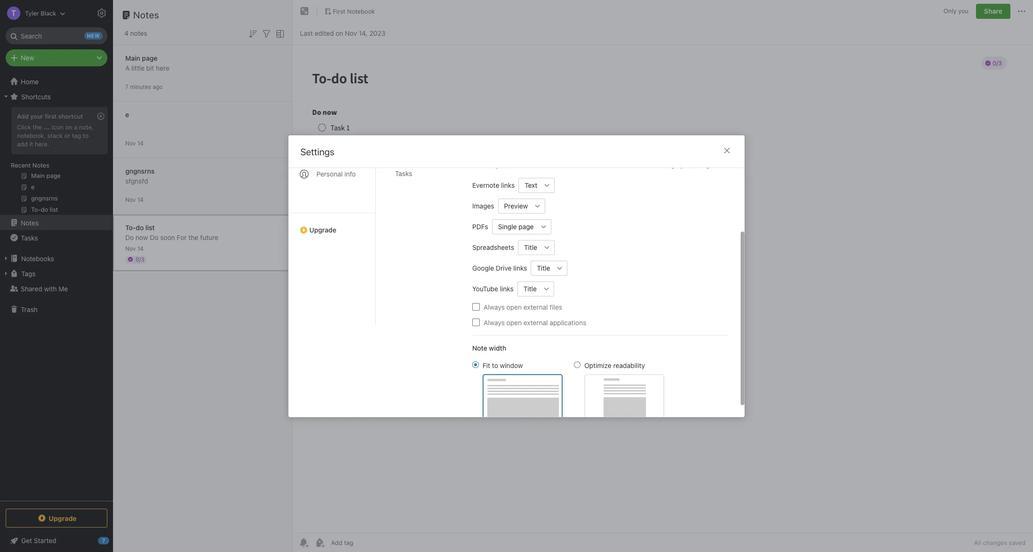 Task type: vqa. For each thing, say whether or not it's contained in the screenshot.
PERSONAL
yes



Task type: describe. For each thing, give the bounding box(es) containing it.
for
[[549, 161, 557, 169]]

0 horizontal spatial upgrade
[[49, 515, 77, 523]]

7 minutes ago
[[125, 83, 163, 90]]

drive
[[496, 264, 512, 272]]

icon
[[52, 123, 64, 131]]

evernote links
[[473, 181, 515, 189]]

home link
[[0, 74, 113, 89]]

add
[[17, 113, 29, 120]]

all changes saved
[[975, 539, 1026, 547]]

options?
[[677, 161, 703, 169]]

trash link
[[0, 302, 113, 317]]

tasks inside button
[[21, 234, 38, 242]]

note list element
[[113, 0, 293, 553]]

option group containing fit to window
[[473, 360, 665, 420]]

first
[[45, 113, 57, 120]]

minutes
[[130, 83, 151, 90]]

14,
[[359, 29, 368, 37]]

what are my options?
[[638, 161, 703, 169]]

always for always open external applications
[[484, 318, 505, 326]]

gngnsrns sfgnsfd
[[125, 167, 155, 185]]

my
[[667, 161, 676, 169]]

only
[[944, 7, 957, 15]]

future
[[200, 233, 218, 241]]

ago
[[153, 83, 163, 90]]

the inside group
[[33, 123, 42, 131]]

your for default
[[496, 161, 508, 169]]

preview
[[504, 202, 528, 210]]

settings
[[301, 146, 335, 157]]

window
[[500, 361, 523, 369]]

links down drive
[[500, 285, 514, 293]]

shared
[[21, 285, 42, 293]]

shared with me
[[21, 285, 68, 293]]

the inside note list element
[[189, 233, 198, 241]]

saved
[[1009, 539, 1026, 547]]

note
[[473, 344, 487, 352]]

add a reminder image
[[298, 538, 310, 549]]

Choose default view option for YouTube links field
[[518, 281, 554, 296]]

notes
[[130, 29, 147, 37]]

are
[[656, 161, 665, 169]]

0/3
[[136, 256, 145, 263]]

nov 14 for gngnsrns
[[125, 196, 144, 203]]

title for spreadsheets
[[524, 243, 538, 251]]

Note Editor text field
[[293, 45, 1034, 533]]

click
[[17, 123, 31, 131]]

width
[[489, 344, 506, 352]]

stack
[[47, 132, 63, 139]]

first notebook button
[[321, 5, 378, 18]]

it
[[29, 140, 33, 148]]

with
[[44, 285, 57, 293]]

tree containing home
[[0, 74, 113, 501]]

upgrade button inside tab list
[[289, 213, 375, 238]]

optimize readability
[[585, 361, 645, 369]]

page for single page
[[519, 223, 534, 231]]

3 14 from the top
[[137, 245, 144, 252]]

Choose default view option for PDFs field
[[492, 219, 551, 234]]

all
[[975, 539, 982, 547]]

me
[[59, 285, 68, 293]]

notebooks link
[[0, 251, 113, 266]]

click the ...
[[17, 123, 50, 131]]

sfgnsfd
[[125, 177, 148, 185]]

fit to window
[[483, 361, 523, 369]]

tab list containing personal info
[[289, 76, 376, 325]]

tasks tab
[[388, 166, 457, 181]]

gngnsrns
[[125, 167, 155, 175]]

single page
[[498, 223, 534, 231]]

expand notebooks image
[[2, 255, 10, 262]]

note window element
[[293, 0, 1034, 553]]

title for youtube links
[[524, 285, 537, 293]]

google
[[473, 264, 494, 272]]

single page button
[[492, 219, 536, 234]]

share
[[985, 7, 1003, 15]]

last
[[300, 29, 313, 37]]

nov down sfgnsfd
[[125, 196, 136, 203]]

...
[[44, 123, 50, 131]]

choose your default views for new links and attachments.
[[473, 161, 637, 169]]

first
[[333, 7, 346, 15]]

nov inside note window element
[[345, 29, 357, 37]]

personal
[[317, 170, 343, 178]]

title button for youtube links
[[518, 281, 539, 296]]

group inside 'tree'
[[0, 104, 113, 219]]

tag
[[72, 132, 81, 139]]

expand note image
[[299, 6, 310, 17]]

or
[[64, 132, 70, 139]]

1 do from the left
[[125, 233, 134, 241]]

external for applications
[[524, 318, 548, 326]]

notebooks
[[21, 255, 54, 263]]

add
[[17, 140, 28, 148]]

tags
[[21, 270, 36, 278]]

icon on a note, notebook, stack or tag to add it here.
[[17, 123, 94, 148]]

note,
[[79, 123, 94, 131]]

2023
[[370, 29, 386, 37]]

2 vertical spatial notes
[[21, 219, 39, 227]]

links left text button
[[501, 181, 515, 189]]

share button
[[977, 4, 1011, 19]]

notes link
[[0, 215, 113, 230]]

tags button
[[0, 266, 113, 281]]

4 notes
[[124, 29, 147, 37]]

3 nov 14 from the top
[[125, 245, 144, 252]]

close image
[[722, 145, 733, 156]]

title button for spreadsheets
[[518, 240, 540, 255]]

a
[[125, 64, 130, 72]]



Task type: locate. For each thing, give the bounding box(es) containing it.
1 horizontal spatial tasks
[[395, 169, 412, 177]]

your left default
[[496, 161, 508, 169]]

to right fit
[[492, 361, 498, 369]]

0 vertical spatial page
[[142, 54, 158, 62]]

nov
[[345, 29, 357, 37], [125, 140, 136, 147], [125, 196, 136, 203], [125, 245, 136, 252]]

2 vertical spatial title
[[524, 285, 537, 293]]

1 always from the top
[[484, 303, 505, 311]]

0 horizontal spatial do
[[125, 233, 134, 241]]

Choose default view option for Evernote links field
[[519, 178, 555, 193]]

title button
[[518, 240, 540, 255], [531, 261, 553, 276], [518, 281, 539, 296]]

0 vertical spatial on
[[336, 29, 343, 37]]

page right the single
[[519, 223, 534, 231]]

Always open external files checkbox
[[473, 303, 480, 311]]

to
[[83, 132, 89, 139], [492, 361, 498, 369]]

text button
[[519, 178, 540, 193]]

info
[[345, 170, 356, 178]]

settings image
[[96, 8, 107, 19]]

0 vertical spatial tasks
[[395, 169, 412, 177]]

e
[[125, 110, 129, 118]]

external for files
[[524, 303, 548, 311]]

to-do list
[[125, 224, 155, 232]]

upgrade
[[310, 226, 336, 234], [49, 515, 77, 523]]

tasks inside tab
[[395, 169, 412, 177]]

your up click the ...
[[30, 113, 43, 120]]

group
[[0, 104, 113, 219]]

Search text field
[[12, 27, 101, 44]]

optimize
[[585, 361, 612, 369]]

2 14 from the top
[[137, 196, 144, 203]]

1 vertical spatial open
[[507, 318, 522, 326]]

notebook
[[347, 7, 375, 15]]

upgrade inside tab list
[[310, 226, 336, 234]]

trash
[[21, 306, 38, 314]]

files
[[550, 303, 562, 311]]

a little bit here
[[125, 64, 170, 72]]

title inside field
[[537, 264, 550, 272]]

title down 'title' 'field'
[[537, 264, 550, 272]]

2 always from the top
[[484, 318, 505, 326]]

1 horizontal spatial your
[[496, 161, 508, 169]]

2 vertical spatial title button
[[518, 281, 539, 296]]

title button down single page field
[[518, 240, 540, 255]]

do
[[125, 233, 134, 241], [150, 233, 158, 241]]

here.
[[35, 140, 49, 148]]

0 vertical spatial title button
[[518, 240, 540, 255]]

youtube
[[473, 285, 498, 293]]

on right the edited
[[336, 29, 343, 37]]

edited
[[315, 29, 334, 37]]

open for always open external files
[[507, 303, 522, 311]]

the left ...
[[33, 123, 42, 131]]

always right always open external applications checkbox
[[484, 318, 505, 326]]

notes right recent
[[32, 162, 49, 169]]

2 external from the top
[[524, 318, 548, 326]]

0 vertical spatial always
[[484, 303, 505, 311]]

applications
[[550, 318, 587, 326]]

title for google drive links
[[537, 264, 550, 272]]

new
[[21, 54, 34, 62]]

to down note,
[[83, 132, 89, 139]]

2 vertical spatial nov 14
[[125, 245, 144, 252]]

images
[[473, 202, 494, 210]]

0 horizontal spatial the
[[33, 123, 42, 131]]

main page
[[125, 54, 158, 62]]

always
[[484, 303, 505, 311], [484, 318, 505, 326]]

links left and
[[572, 161, 585, 169]]

evernote
[[473, 181, 500, 189]]

shortcut
[[58, 113, 83, 120]]

nov left 14,
[[345, 29, 357, 37]]

tasks
[[395, 169, 412, 177], [21, 234, 38, 242]]

on inside the 'icon on a note, notebook, stack or tag to add it here.'
[[65, 123, 72, 131]]

0 horizontal spatial tasks
[[21, 234, 38, 242]]

1 horizontal spatial on
[[336, 29, 343, 37]]

title inside 'field'
[[524, 243, 538, 251]]

title button for google drive links
[[531, 261, 553, 276]]

1 vertical spatial external
[[524, 318, 548, 326]]

open
[[507, 303, 522, 311], [507, 318, 522, 326]]

external down always open external files
[[524, 318, 548, 326]]

nov 14 down sfgnsfd
[[125, 196, 144, 203]]

links right drive
[[514, 264, 527, 272]]

1 vertical spatial always
[[484, 318, 505, 326]]

2 do from the left
[[150, 233, 158, 241]]

1 external from the top
[[524, 303, 548, 311]]

0 horizontal spatial your
[[30, 113, 43, 120]]

pdfs
[[473, 223, 488, 231]]

nov 14
[[125, 140, 144, 147], [125, 196, 144, 203], [125, 245, 144, 252]]

title button down 'title' 'field'
[[531, 261, 553, 276]]

list
[[146, 224, 155, 232]]

title
[[524, 243, 538, 251], [537, 264, 550, 272], [524, 285, 537, 293]]

tasks button
[[0, 230, 113, 245]]

now
[[136, 233, 148, 241]]

external up always open external applications
[[524, 303, 548, 311]]

0 vertical spatial open
[[507, 303, 522, 311]]

new button
[[6, 49, 107, 66]]

0 vertical spatial 14
[[137, 140, 144, 147]]

1 nov 14 from the top
[[125, 140, 144, 147]]

note width
[[473, 344, 506, 352]]

1 horizontal spatial the
[[189, 233, 198, 241]]

notes up the tasks button
[[21, 219, 39, 227]]

2 nov 14 from the top
[[125, 196, 144, 203]]

notes inside note list element
[[133, 9, 159, 20]]

do
[[136, 224, 144, 232]]

1 vertical spatial the
[[189, 233, 198, 241]]

main
[[125, 54, 140, 62]]

0 vertical spatial notes
[[133, 9, 159, 20]]

0 vertical spatial title
[[524, 243, 538, 251]]

your for first
[[30, 113, 43, 120]]

2 vertical spatial 14
[[137, 245, 144, 252]]

tree
[[0, 74, 113, 501]]

1 vertical spatial page
[[519, 223, 534, 231]]

1 horizontal spatial do
[[150, 233, 158, 241]]

1 vertical spatial on
[[65, 123, 72, 131]]

you
[[959, 7, 969, 15]]

Fit to window radio
[[473, 361, 479, 368]]

0 vertical spatial your
[[30, 113, 43, 120]]

on left a
[[65, 123, 72, 131]]

1 horizontal spatial page
[[519, 223, 534, 231]]

google drive links
[[473, 264, 527, 272]]

title button up always open external files
[[518, 281, 539, 296]]

None search field
[[12, 27, 101, 44]]

0 vertical spatial external
[[524, 303, 548, 311]]

1 vertical spatial 14
[[137, 196, 144, 203]]

spreadsheets
[[473, 243, 514, 251]]

do down list
[[150, 233, 158, 241]]

page inside note list element
[[142, 54, 158, 62]]

attachments.
[[599, 161, 637, 169]]

page for main page
[[142, 54, 158, 62]]

the right for
[[189, 233, 198, 241]]

nov 14 for e
[[125, 140, 144, 147]]

always for always open external files
[[484, 303, 505, 311]]

open up always open external applications
[[507, 303, 522, 311]]

title down single page field
[[524, 243, 538, 251]]

on inside note window element
[[336, 29, 343, 37]]

preview button
[[498, 198, 531, 213]]

nov 14 up gngnsrns
[[125, 140, 144, 147]]

do now do soon for the future
[[125, 233, 218, 241]]

text
[[525, 181, 538, 189]]

14 down sfgnsfd
[[137, 196, 144, 203]]

for
[[177, 233, 187, 241]]

do down the to-
[[125, 233, 134, 241]]

here
[[156, 64, 170, 72]]

youtube links
[[473, 285, 514, 293]]

0 vertical spatial nov 14
[[125, 140, 144, 147]]

Choose default view option for Google Drive links field
[[531, 261, 568, 276]]

your
[[30, 113, 43, 120], [496, 161, 508, 169]]

14 up the 0/3
[[137, 245, 144, 252]]

home
[[21, 77, 39, 86]]

expand tags image
[[2, 270, 10, 277]]

group containing add your first shortcut
[[0, 104, 113, 219]]

notes
[[133, 9, 159, 20], [32, 162, 49, 169], [21, 219, 39, 227]]

1 vertical spatial to
[[492, 361, 498, 369]]

page
[[142, 54, 158, 62], [519, 223, 534, 231]]

notes up notes
[[133, 9, 159, 20]]

personal info
[[317, 170, 356, 178]]

0 vertical spatial upgrade button
[[289, 213, 375, 238]]

Optimize readability radio
[[574, 361, 581, 368]]

0 horizontal spatial upgrade button
[[6, 509, 107, 528]]

0 vertical spatial the
[[33, 123, 42, 131]]

nov down e on the top
[[125, 140, 136, 147]]

open for always open external applications
[[507, 318, 522, 326]]

recent
[[11, 162, 31, 169]]

bit
[[146, 64, 154, 72]]

to inside the 'icon on a note, notebook, stack or tag to add it here.'
[[83, 132, 89, 139]]

14 for gngnsrns
[[137, 196, 144, 203]]

14
[[137, 140, 144, 147], [137, 196, 144, 203], [137, 245, 144, 252]]

first notebook
[[333, 7, 375, 15]]

notebook,
[[17, 132, 46, 139]]

14 for e
[[137, 140, 144, 147]]

title inside "field"
[[524, 285, 537, 293]]

and
[[587, 161, 598, 169]]

choose
[[473, 161, 494, 169]]

page up bit
[[142, 54, 158, 62]]

1 horizontal spatial to
[[492, 361, 498, 369]]

Choose default view option for Images field
[[498, 198, 546, 213]]

14 up gngnsrns
[[137, 140, 144, 147]]

4
[[124, 29, 129, 37]]

add tag image
[[314, 538, 326, 549]]

1 14 from the top
[[137, 140, 144, 147]]

1 horizontal spatial upgrade button
[[289, 213, 375, 238]]

external
[[524, 303, 548, 311], [524, 318, 548, 326]]

0 horizontal spatial to
[[83, 132, 89, 139]]

new
[[559, 161, 571, 169]]

shared with me link
[[0, 281, 113, 296]]

1 vertical spatial tasks
[[21, 234, 38, 242]]

1 open from the top
[[507, 303, 522, 311]]

Always open external applications checkbox
[[473, 319, 480, 326]]

nov 14 up the 0/3
[[125, 245, 144, 252]]

page inside single page button
[[519, 223, 534, 231]]

0 horizontal spatial on
[[65, 123, 72, 131]]

0 vertical spatial to
[[83, 132, 89, 139]]

what
[[638, 161, 654, 169]]

tab list
[[289, 76, 376, 325]]

single
[[498, 223, 517, 231]]

title up always open external files
[[524, 285, 537, 293]]

1 vertical spatial upgrade
[[49, 515, 77, 523]]

1 vertical spatial title
[[537, 264, 550, 272]]

always open external files
[[484, 303, 562, 311]]

nov up the 0/3
[[125, 245, 136, 252]]

Choose default view option for Spreadsheets field
[[518, 240, 555, 255]]

always right always open external files option
[[484, 303, 505, 311]]

option group
[[473, 360, 665, 420]]

1 vertical spatial title button
[[531, 261, 553, 276]]

1 vertical spatial notes
[[32, 162, 49, 169]]

1 vertical spatial nov 14
[[125, 196, 144, 203]]

0 horizontal spatial page
[[142, 54, 158, 62]]

recent notes
[[11, 162, 49, 169]]

open down always open external files
[[507, 318, 522, 326]]

little
[[131, 64, 145, 72]]

1 horizontal spatial upgrade
[[310, 226, 336, 234]]

0 vertical spatial upgrade
[[310, 226, 336, 234]]

2 open from the top
[[507, 318, 522, 326]]

1 vertical spatial upgrade button
[[6, 509, 107, 528]]

1 vertical spatial your
[[496, 161, 508, 169]]

upgrade button
[[289, 213, 375, 238], [6, 509, 107, 528]]

a
[[74, 123, 77, 131]]



